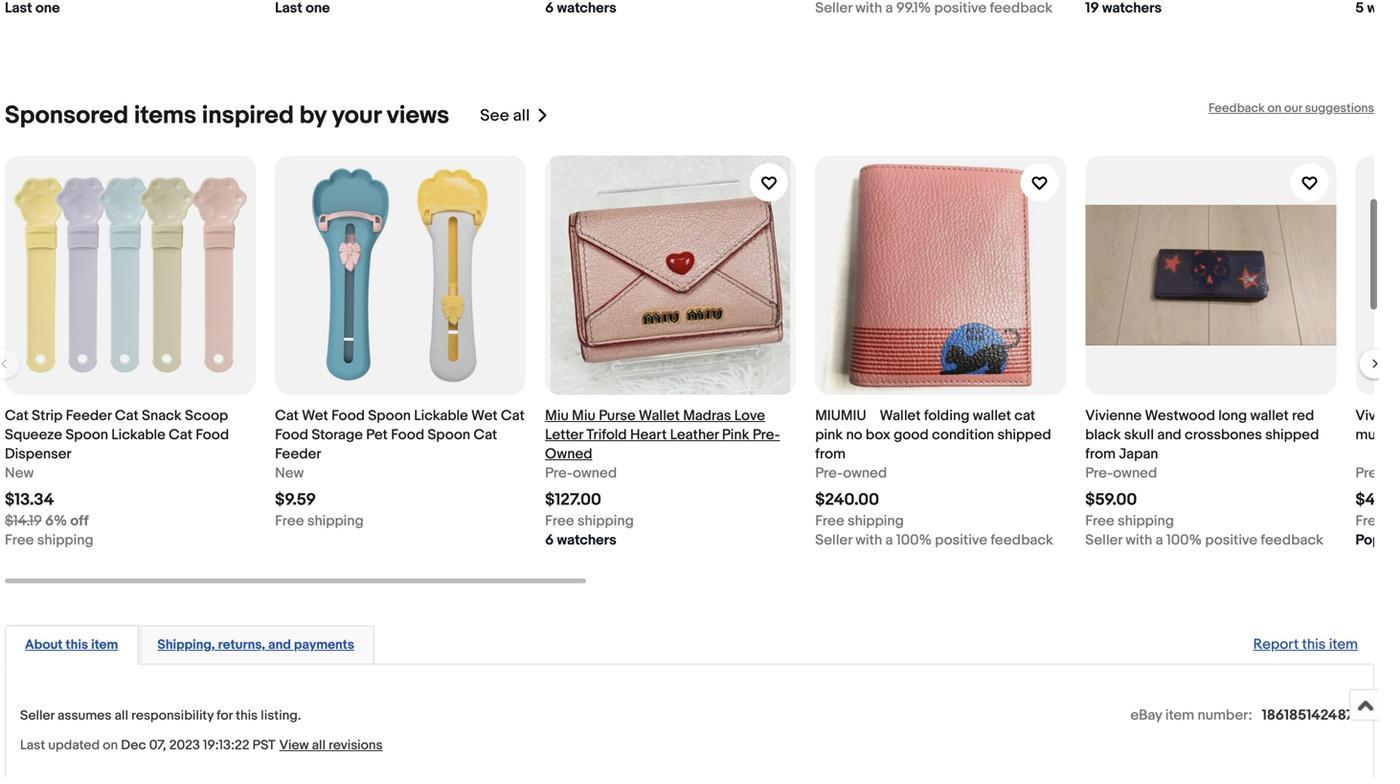 Task type: locate. For each thing, give the bounding box(es) containing it.
0 horizontal spatial miu
[[545, 408, 569, 425]]

cat strip feeder cat snack scoop squeeze spoon lickable cat food dispenser new $13.34 $14.19 6% off free shipping
[[5, 408, 229, 549]]

spoon up pet
[[368, 408, 411, 425]]

3 free shipping text field from the left
[[1086, 512, 1174, 531]]

1 horizontal spatial from
[[1086, 446, 1116, 463]]

item right ebay on the right bottom of the page
[[1166, 707, 1195, 725]]

0 horizontal spatial pre-owned text field
[[815, 464, 887, 483]]

free inside cat wet food spoon lickable wet cat food storage pet food spoon  cat feeder new $9.59 free shipping
[[275, 513, 304, 530]]

0 horizontal spatial new
[[5, 465, 34, 482]]

0 horizontal spatial wet
[[302, 408, 328, 425]]

1 feedback from the left
[[991, 532, 1054, 549]]

free shipping text field down $9.59 text field
[[275, 512, 364, 531]]

shipping up watchers at the bottom left
[[577, 513, 634, 530]]

1 owned from the left
[[573, 465, 617, 482]]

1 horizontal spatial owned
[[843, 465, 887, 482]]

feedback inside miumiu　wallet  folding wallet cat pink no box good condition shipped from pre-owned $240.00 free shipping seller with a 100% positive feedback
[[991, 532, 1054, 549]]

all
[[513, 106, 530, 126], [115, 708, 128, 725], [312, 738, 326, 754]]

1 vertical spatial on
[[103, 738, 118, 754]]

feedback on our suggestions
[[1209, 101, 1375, 116]]

0 horizontal spatial on
[[103, 738, 118, 754]]

1 horizontal spatial wet
[[471, 408, 498, 425]]

Free shipping text field
[[545, 512, 634, 531], [5, 531, 94, 550]]

sponsored items inspired by your views
[[5, 101, 449, 131]]

pink
[[722, 427, 750, 444]]

free up 6
[[545, 513, 574, 530]]

feeder
[[66, 408, 112, 425], [275, 446, 321, 463]]

spoon up dispenser
[[65, 427, 108, 444]]

free shipping text field down the $59.00
[[1086, 512, 1174, 531]]

0 horizontal spatial wallet
[[973, 408, 1011, 425]]

1 vertical spatial feeder
[[275, 446, 321, 463]]

free down the $59.00
[[1086, 513, 1115, 530]]

$127.00
[[545, 490, 601, 511]]

$59.00 text field
[[1086, 490, 1137, 511]]

new up '$9.59'
[[275, 465, 304, 482]]

0 horizontal spatial and
[[268, 637, 291, 654]]

spoon right pet
[[428, 427, 470, 444]]

2 horizontal spatial spoon
[[428, 427, 470, 444]]

item
[[1329, 637, 1358, 654], [91, 637, 118, 654], [1166, 707, 1195, 725]]

lickable inside cat wet food spoon lickable wet cat food storage pet food spoon  cat feeder new $9.59 free shipping
[[414, 408, 468, 425]]

Free shipping text field
[[275, 512, 364, 531], [815, 512, 904, 531], [1086, 512, 1174, 531]]

owned
[[573, 465, 617, 482], [843, 465, 887, 482], [1113, 465, 1157, 482]]

0 horizontal spatial feeder
[[66, 408, 112, 425]]

wallet inside vivienne westwood long wallet red black skull and crossbones shipped from japan pre-owned $59.00 free shipping seller with a 100% positive feedback
[[1251, 408, 1289, 425]]

1 pre-owned text field from the left
[[815, 464, 887, 483]]

1 a from the left
[[886, 532, 893, 549]]

food down scoop
[[196, 427, 229, 444]]

condition
[[932, 427, 994, 444]]

from down black
[[1086, 446, 1116, 463]]

this for about
[[66, 637, 88, 654]]

view all revisions link
[[276, 737, 383, 754]]

1 horizontal spatial shipped
[[1266, 427, 1319, 444]]

100%
[[896, 532, 932, 549], [1167, 532, 1202, 549]]

None text field
[[1356, 0, 1379, 18]]

cat
[[1015, 408, 1036, 425]]

$240.00
[[815, 490, 879, 511]]

a inside miumiu　wallet  folding wallet cat pink no box good condition shipped from pre-owned $240.00 free shipping seller with a 100% positive feedback
[[886, 532, 893, 549]]

a
[[886, 532, 893, 549], [1156, 532, 1163, 549]]

all right the see
[[513, 106, 530, 126]]

2 wallet from the left
[[1251, 408, 1289, 425]]

Pre-owned text field
[[815, 464, 887, 483], [1086, 464, 1157, 483]]

1 horizontal spatial pre-owned text field
[[1086, 464, 1157, 483]]

2 pre-owned text field from the left
[[1086, 464, 1157, 483]]

2 new from the left
[[275, 465, 304, 482]]

and
[[1157, 427, 1182, 444], [268, 637, 291, 654]]

1 with from the left
[[856, 532, 882, 549]]

black
[[1086, 427, 1121, 444]]

shipped down the red
[[1266, 427, 1319, 444]]

free inside miumiu　wallet  folding wallet cat pink no box good condition shipped from pre-owned $240.00 free shipping seller with a 100% positive feedback
[[815, 513, 844, 530]]

2 horizontal spatial seller
[[1086, 532, 1123, 549]]

shipping inside vivienne westwood long wallet red black skull and crossbones shipped from japan pre-owned $59.00 free shipping seller with a 100% positive feedback
[[1118, 513, 1174, 530]]

all up dec
[[115, 708, 128, 725]]

shipping down $9.59 text field
[[307, 513, 364, 530]]

shipping, returns, and payments button
[[157, 637, 354, 655]]

owned down owned
[[573, 465, 617, 482]]

miu
[[545, 408, 569, 425], [572, 408, 596, 425]]

2 owned from the left
[[843, 465, 887, 482]]

0 horizontal spatial positive
[[935, 532, 988, 549]]

2 vertical spatial all
[[312, 738, 326, 754]]

free shipping text field up watchers at the bottom left
[[545, 512, 634, 531]]

pre- down love
[[753, 427, 780, 444]]

free shipping text field down $240.00 text box
[[815, 512, 904, 531]]

0 vertical spatial on
[[1268, 101, 1282, 116]]

cat
[[5, 408, 29, 425], [115, 408, 139, 425], [275, 408, 299, 425], [501, 408, 525, 425], [169, 427, 192, 444], [474, 427, 497, 444]]

all right view
[[312, 738, 326, 754]]

shipped inside miumiu　wallet  folding wallet cat pink no box good condition shipped from pre-owned $240.00 free shipping seller with a 100% positive feedback
[[998, 427, 1051, 444]]

food
[[332, 408, 365, 425], [196, 427, 229, 444], [275, 427, 308, 444], [391, 427, 424, 444]]

2 miu from the left
[[572, 408, 596, 425]]

1 from from the left
[[815, 446, 846, 463]]

1 horizontal spatial with
[[1126, 532, 1153, 549]]

item for about this item
[[91, 637, 118, 654]]

2023
[[169, 738, 200, 754]]

pre- up the $59.00 text field
[[1086, 465, 1113, 482]]

free down '$9.59'
[[275, 513, 304, 530]]

from down pink
[[815, 446, 846, 463]]

with down the $59.00
[[1126, 532, 1153, 549]]

2 feedback from the left
[[1261, 532, 1324, 549]]

0 horizontal spatial item
[[91, 637, 118, 654]]

0 horizontal spatial a
[[886, 532, 893, 549]]

owned up $240.00 at the right of the page
[[843, 465, 887, 482]]

shipping down the $59.00 text field
[[1118, 513, 1174, 530]]

1 wallet from the left
[[973, 408, 1011, 425]]

3 owned from the left
[[1113, 465, 1157, 482]]

new down dispenser
[[5, 465, 34, 482]]

dec
[[121, 738, 146, 754]]

pre-
[[753, 427, 780, 444], [545, 465, 573, 482], [815, 465, 843, 482], [1086, 465, 1113, 482], [1356, 465, 1379, 482]]

trifold
[[586, 427, 627, 444]]

pre- down owned
[[545, 465, 573, 482]]

0 horizontal spatial free shipping text field
[[275, 512, 364, 531]]

0 horizontal spatial owned
[[573, 465, 617, 482]]

pre- up $240.00 at the right of the page
[[815, 465, 843, 482]]

food up storage
[[332, 408, 365, 425]]

pst
[[253, 738, 276, 754]]

1 shipped from the left
[[998, 427, 1051, 444]]

free up pop text field
[[1356, 513, 1379, 530]]

1 vertical spatial all
[[115, 708, 128, 725]]

wallet inside miumiu　wallet  folding wallet cat pink no box good condition shipped from pre-owned $240.00 free shipping seller with a 100% positive feedback
[[973, 408, 1011, 425]]

1 horizontal spatial and
[[1157, 427, 1182, 444]]

0 vertical spatial lickable
[[414, 408, 468, 425]]

2 horizontal spatial this
[[1302, 637, 1326, 654]]

and inside vivienne westwood long wallet red black skull and crossbones shipped from japan pre-owned $59.00 free shipping seller with a 100% positive feedback
[[1157, 427, 1182, 444]]

pet
[[366, 427, 388, 444]]

skull
[[1124, 427, 1154, 444]]

miumiu　wallet  folding wallet cat pink no box good condition shipped from pre-owned $240.00 free shipping seller with a 100% positive feedback
[[815, 408, 1054, 549]]

pre-owned text field up $240.00 at the right of the page
[[815, 464, 887, 483]]

shipping inside cat wet food spoon lickable wet cat food storage pet food spoon  cat feeder new $9.59 free shipping
[[307, 513, 364, 530]]

report this item
[[1254, 637, 1358, 654]]

1 horizontal spatial new
[[275, 465, 304, 482]]

spoon
[[368, 408, 411, 425], [65, 427, 108, 444], [428, 427, 470, 444]]

this
[[1302, 637, 1326, 654], [66, 637, 88, 654], [236, 708, 258, 725]]

pre-owned text field down "japan"
[[1086, 464, 1157, 483]]

last
[[20, 738, 45, 754]]

wallet
[[639, 408, 680, 425]]

feedback
[[1209, 101, 1265, 116]]

2 shipped from the left
[[1266, 427, 1319, 444]]

6
[[545, 532, 554, 549]]

2 horizontal spatial free shipping text field
[[1086, 512, 1174, 531]]

storage
[[312, 427, 363, 444]]

1 vertical spatial and
[[268, 637, 291, 654]]

0 vertical spatial all
[[513, 106, 530, 126]]

pre- $43 free pop
[[1356, 465, 1379, 549]]

1 100% from the left
[[896, 532, 932, 549]]

1 horizontal spatial item
[[1166, 707, 1195, 725]]

your
[[332, 101, 381, 131]]

0 horizontal spatial this
[[66, 637, 88, 654]]

from inside vivienne westwood long wallet red black skull and crossbones shipped from japan pre-owned $59.00 free shipping seller with a 100% positive feedback
[[1086, 446, 1116, 463]]

shipped inside vivienne westwood long wallet red black skull and crossbones shipped from japan pre-owned $59.00 free shipping seller with a 100% positive feedback
[[1266, 427, 1319, 444]]

0 vertical spatial and
[[1157, 427, 1182, 444]]

from for owned
[[1086, 446, 1116, 463]]

this right for
[[236, 708, 258, 725]]

from inside miumiu　wallet  folding wallet cat pink no box good condition shipped from pre-owned $240.00 free shipping seller with a 100% positive feedback
[[815, 446, 846, 463]]

wet
[[302, 408, 328, 425], [471, 408, 498, 425]]

this right about
[[66, 637, 88, 654]]

miu miu purse wallet madras love letter trifold heart leather pink pre- owned pre-owned $127.00 free shipping 6 watchers
[[545, 408, 780, 549]]

2 from from the left
[[1086, 446, 1116, 463]]

0 horizontal spatial 100%
[[896, 532, 932, 549]]

1 horizontal spatial a
[[1156, 532, 1163, 549]]

from
[[815, 446, 846, 463], [1086, 446, 1116, 463]]

1 horizontal spatial seller
[[815, 532, 852, 549]]

item right about
[[91, 637, 118, 654]]

item right report at bottom right
[[1329, 637, 1358, 654]]

2 free shipping text field from the left
[[815, 512, 904, 531]]

free down $14.19
[[5, 532, 34, 549]]

watchers
[[557, 532, 617, 549]]

None text field
[[5, 0, 60, 18], [275, 0, 330, 18], [545, 0, 617, 18], [815, 0, 1053, 18], [1086, 0, 1162, 18], [5, 0, 60, 18], [275, 0, 330, 18], [545, 0, 617, 18], [815, 0, 1053, 18], [1086, 0, 1162, 18]]

see all
[[480, 106, 530, 126]]

on left dec
[[103, 738, 118, 754]]

$13.34
[[5, 490, 54, 511]]

1 horizontal spatial miu
[[572, 408, 596, 425]]

1 horizontal spatial spoon
[[368, 408, 411, 425]]

1 miu from the left
[[545, 408, 569, 425]]

and down westwood
[[1157, 427, 1182, 444]]

with down $240.00 text box
[[856, 532, 882, 549]]

2 100% from the left
[[1167, 532, 1202, 549]]

0 horizontal spatial from
[[815, 446, 846, 463]]

feeder right strip
[[66, 408, 112, 425]]

1 horizontal spatial 100%
[[1167, 532, 1202, 549]]

0 horizontal spatial lickable
[[111, 427, 165, 444]]

wallet left cat
[[973, 408, 1011, 425]]

0 horizontal spatial feedback
[[991, 532, 1054, 549]]

on left the our
[[1268, 101, 1282, 116]]

1 vertical spatial lickable
[[111, 427, 165, 444]]

100% inside miumiu　wallet  folding wallet cat pink no box good condition shipped from pre-owned $240.00 free shipping seller with a 100% positive feedback
[[896, 532, 932, 549]]

free shipping text field down 6%
[[5, 531, 94, 550]]

shipping inside miu miu purse wallet madras love letter trifold heart leather pink pre- owned pre-owned $127.00 free shipping 6 watchers
[[577, 513, 634, 530]]

1 horizontal spatial wallet
[[1251, 408, 1289, 425]]

with
[[856, 532, 882, 549], [1126, 532, 1153, 549]]

tab list
[[5, 622, 1375, 665]]

snack
[[142, 408, 182, 425]]

lickable inside cat strip feeder cat snack scoop squeeze spoon lickable cat food dispenser new $13.34 $14.19 6% off free shipping
[[111, 427, 165, 444]]

0 horizontal spatial shipped
[[998, 427, 1051, 444]]

miumiu　wallet
[[815, 408, 921, 425]]

shipping
[[307, 513, 364, 530], [577, 513, 634, 530], [848, 513, 904, 530], [1118, 513, 1174, 530], [37, 532, 94, 549]]

cat wet food spoon lickable wet cat food storage pet food spoon  cat feeder new $9.59 free shipping
[[275, 408, 525, 530]]

positive
[[935, 532, 988, 549], [1205, 532, 1258, 549]]

pre-owned text field for owned
[[1086, 464, 1157, 483]]

seller
[[815, 532, 852, 549], [1086, 532, 1123, 549], [20, 708, 54, 725]]

and right returns,
[[268, 637, 291, 654]]

wallet left the red
[[1251, 408, 1289, 425]]

19:13:22
[[203, 738, 250, 754]]

2 horizontal spatial item
[[1329, 637, 1358, 654]]

1 free shipping text field from the left
[[275, 512, 364, 531]]

seller up last
[[20, 708, 54, 725]]

1 horizontal spatial free shipping text field
[[545, 512, 634, 531]]

seller down the $59.00
[[1086, 532, 1123, 549]]

2 positive from the left
[[1205, 532, 1258, 549]]

1 positive from the left
[[935, 532, 988, 549]]

new
[[5, 465, 34, 482], [275, 465, 304, 482]]

this inside the report this item link
[[1302, 637, 1326, 654]]

pre- inside vivienne westwood long wallet red black skull and crossbones shipped from japan pre-owned $59.00 free shipping seller with a 100% positive feedback
[[1086, 465, 1113, 482]]

1 horizontal spatial feeder
[[275, 446, 321, 463]]

for
[[217, 708, 233, 725]]

Pre-owned text field
[[545, 464, 617, 483]]

1 horizontal spatial positive
[[1205, 532, 1258, 549]]

item inside button
[[91, 637, 118, 654]]

owned inside vivienne westwood long wallet red black skull and crossbones shipped from japan pre-owned $59.00 free shipping seller with a 100% positive feedback
[[1113, 465, 1157, 482]]

pink
[[815, 427, 843, 444]]

1 horizontal spatial lickable
[[414, 408, 468, 425]]

1 horizontal spatial feedback
[[1261, 532, 1324, 549]]

shipped down cat
[[998, 427, 1051, 444]]

1 new from the left
[[5, 465, 34, 482]]

this right report at bottom right
[[1302, 637, 1326, 654]]

positive inside vivienne westwood long wallet red black skull and crossbones shipped from japan pre-owned $59.00 free shipping seller with a 100% positive feedback
[[1205, 532, 1258, 549]]

0 vertical spatial feeder
[[66, 408, 112, 425]]

100% inside vivienne westwood long wallet red black skull and crossbones shipped from japan pre-owned $59.00 free shipping seller with a 100% positive feedback
[[1167, 532, 1202, 549]]

2 horizontal spatial owned
[[1113, 465, 1157, 482]]

2 a from the left
[[1156, 532, 1163, 549]]

$240.00 text field
[[815, 490, 879, 511]]

leather
[[670, 427, 719, 444]]

1 horizontal spatial free shipping text field
[[815, 512, 904, 531]]

and inside button
[[268, 637, 291, 654]]

last updated on dec 07, 2023 19:13:22 pst view all revisions
[[20, 738, 383, 754]]

owned down "japan"
[[1113, 465, 1157, 482]]

shipping down 6%
[[37, 532, 94, 549]]

free shipping text field for $59.00
[[1086, 512, 1174, 531]]

feeder up new text box
[[275, 446, 321, 463]]

dispenser
[[5, 446, 71, 463]]

shipping down $240.00 at the right of the page
[[848, 513, 904, 530]]

this inside about this item button
[[66, 637, 88, 654]]

2 with from the left
[[1126, 532, 1153, 549]]

see
[[480, 106, 509, 126]]

$13.34 text field
[[5, 490, 54, 511]]

0 horizontal spatial all
[[115, 708, 128, 725]]

1 horizontal spatial on
[[1268, 101, 1282, 116]]

seller down $240.00 text box
[[815, 532, 852, 549]]

with inside miumiu　wallet  folding wallet cat pink no box good condition shipped from pre-owned $240.00 free shipping seller with a 100% positive feedback
[[856, 532, 882, 549]]

0 horizontal spatial with
[[856, 532, 882, 549]]

0 horizontal spatial spoon
[[65, 427, 108, 444]]

feedback
[[991, 532, 1054, 549], [1261, 532, 1324, 549]]

free down $240.00 at the right of the page
[[815, 513, 844, 530]]



Task type: describe. For each thing, give the bounding box(es) containing it.
long
[[1219, 408, 1247, 425]]

number:
[[1198, 707, 1252, 725]]

food inside cat strip feeder cat snack scoop squeeze spoon lickable cat food dispenser new $13.34 $14.19 6% off free shipping
[[196, 427, 229, 444]]

shipping inside miumiu　wallet  folding wallet cat pink no box good condition shipped from pre-owned $240.00 free shipping seller with a 100% positive feedback
[[848, 513, 904, 530]]

Pop text field
[[1356, 531, 1379, 550]]

0 horizontal spatial seller
[[20, 708, 54, 725]]

revisions
[[329, 738, 383, 754]]

listing.
[[261, 708, 301, 725]]

by
[[299, 101, 326, 131]]

Seller with a 100% positive feedback text field
[[1086, 531, 1324, 550]]

positive inside miumiu　wallet  folding wallet cat pink no box good condition shipped from pre-owned $240.00 free shipping seller with a 100% positive feedback
[[935, 532, 988, 549]]

item for report this item
[[1329, 637, 1358, 654]]

ebay
[[1131, 707, 1162, 725]]

vivienne
[[1086, 408, 1142, 425]]

love
[[734, 408, 765, 425]]

free shipping text field for $9.59
[[275, 512, 364, 531]]

free inside miu miu purse wallet madras love letter trifold heart leather pink pre- owned pre-owned $127.00 free shipping 6 watchers
[[545, 513, 574, 530]]

ebay item number: 186185142487
[[1131, 707, 1354, 725]]

returns,
[[218, 637, 265, 654]]

pre-owned text field for $240.00
[[815, 464, 887, 483]]

our
[[1284, 101, 1302, 116]]

$43
[[1356, 490, 1379, 511]]

$9.59
[[275, 490, 316, 511]]

186185142487
[[1262, 707, 1354, 725]]

shipping,
[[157, 637, 215, 654]]

squeeze
[[5, 427, 62, 444]]

owned inside miu miu purse wallet madras love letter trifold heart leather pink pre- owned pre-owned $127.00 free shipping 6 watchers
[[573, 465, 617, 482]]

owned inside miumiu　wallet  folding wallet cat pink no box good condition shipped from pre-owned $240.00 free shipping seller with a 100% positive feedback
[[843, 465, 887, 482]]

owned
[[545, 446, 592, 463]]

shipped for owned
[[1266, 427, 1319, 444]]

$43 text field
[[1356, 490, 1379, 511]]

feeder inside cat wet food spoon lickable wet cat food storage pet food spoon  cat feeder new $9.59 free shipping
[[275, 446, 321, 463]]

free shipping text field for $240.00
[[815, 512, 904, 531]]

food up new text box
[[275, 427, 308, 444]]

new inside cat strip feeder cat snack scoop squeeze spoon lickable cat food dispenser new $13.34 $14.19 6% off free shipping
[[5, 465, 34, 482]]

views
[[387, 101, 449, 131]]

6%
[[45, 513, 67, 530]]

$9.59 text field
[[275, 490, 316, 511]]

items
[[134, 101, 196, 131]]

New text field
[[275, 464, 304, 483]]

this for report
[[1302, 637, 1326, 654]]

0 horizontal spatial free shipping text field
[[5, 531, 94, 550]]

$127.00 text field
[[545, 490, 601, 511]]

6 watchers text field
[[545, 531, 617, 550]]

pre- up $43
[[1356, 465, 1379, 482]]

purse
[[599, 408, 636, 425]]

free inside cat strip feeder cat snack scoop squeeze spoon lickable cat food dispenser new $13.34 $14.19 6% off free shipping
[[5, 532, 34, 549]]

vivienne westwood long wallet red black skull and crossbones shipped from japan pre-owned $59.00 free shipping seller with a 100% positive feedback
[[1086, 408, 1324, 549]]

food right pet
[[391, 427, 424, 444]]

payments
[[294, 637, 354, 654]]

shipping, returns, and payments
[[157, 637, 354, 654]]

shipped for $240.00
[[998, 427, 1051, 444]]

pre- inside miumiu　wallet  folding wallet cat pink no box good condition shipped from pre-owned $240.00 free shipping seller with a 100% positive feedback
[[815, 465, 843, 482]]

Free text field
[[1356, 512, 1379, 531]]

seller assumes all responsibility for this listing.
[[20, 708, 301, 725]]

seller inside vivienne westwood long wallet red black skull and crossbones shipped from japan pre-owned $59.00 free shipping seller with a 100% positive feedback
[[1086, 532, 1123, 549]]

feedback inside vivienne westwood long wallet red black skull and crossbones shipped from japan pre-owned $59.00 free shipping seller with a 100% positive feedback
[[1261, 532, 1324, 549]]

sponsored
[[5, 101, 128, 131]]

madras
[[683, 408, 731, 425]]

off
[[70, 513, 89, 530]]

pop
[[1356, 532, 1379, 549]]

box
[[866, 427, 891, 444]]

about this item
[[25, 637, 118, 654]]

vivi
[[1356, 408, 1379, 444]]

red
[[1292, 408, 1314, 425]]

see all link
[[480, 101, 549, 131]]

letter
[[545, 427, 583, 444]]

strip
[[32, 408, 63, 425]]

westwood
[[1145, 408, 1215, 425]]

feedback on our suggestions link
[[1209, 101, 1375, 116]]

2 wet from the left
[[471, 408, 498, 425]]

See all text field
[[480, 106, 530, 126]]

New text field
[[5, 464, 34, 483]]

report
[[1254, 637, 1299, 654]]

$59.00
[[1086, 490, 1137, 511]]

japan
[[1119, 446, 1159, 463]]

from for $240.00
[[815, 446, 846, 463]]

a inside vivienne westwood long wallet red black skull and crossbones shipped from japan pre-owned $59.00 free shipping seller with a 100% positive feedback
[[1156, 532, 1163, 549]]

crossbones
[[1185, 427, 1262, 444]]

no
[[846, 427, 863, 444]]

Seller with a 100% positive feedback text field
[[815, 531, 1054, 550]]

with inside vivienne westwood long wallet red black skull and crossbones shipped from japan pre-owned $59.00 free shipping seller with a 100% positive feedback
[[1126, 532, 1153, 549]]

folding
[[924, 408, 970, 425]]

shipping inside cat strip feeder cat snack scoop squeeze spoon lickable cat food dispenser new $13.34 $14.19 6% off free shipping
[[37, 532, 94, 549]]

feeder inside cat strip feeder cat snack scoop squeeze spoon lickable cat food dispenser new $13.34 $14.19 6% off free shipping
[[66, 408, 112, 425]]

spoon inside cat strip feeder cat snack scoop squeeze spoon lickable cat food dispenser new $13.34 $14.19 6% off free shipping
[[65, 427, 108, 444]]

responsibility
[[131, 708, 214, 725]]

tab list containing about this item
[[5, 622, 1375, 665]]

free inside vivienne westwood long wallet red black skull and crossbones shipped from japan pre-owned $59.00 free shipping seller with a 100% positive feedback
[[1086, 513, 1115, 530]]

new inside cat wet food spoon lickable wet cat food storage pet food spoon  cat feeder new $9.59 free shipping
[[275, 465, 304, 482]]

$14.19
[[5, 513, 42, 530]]

report this item link
[[1244, 627, 1368, 663]]

view
[[279, 738, 309, 754]]

1 wet from the left
[[302, 408, 328, 425]]

inspired
[[202, 101, 294, 131]]

heart
[[630, 427, 667, 444]]

assumes
[[57, 708, 112, 725]]

1 horizontal spatial all
[[312, 738, 326, 754]]

suggestions
[[1305, 101, 1375, 116]]

good
[[894, 427, 929, 444]]

scoop
[[185, 408, 228, 425]]

about this item button
[[25, 637, 118, 655]]

Pre- text field
[[1356, 464, 1379, 483]]

2 horizontal spatial all
[[513, 106, 530, 126]]

seller inside miumiu　wallet  folding wallet cat pink no box good condition shipped from pre-owned $240.00 free shipping seller with a 100% positive feedback
[[815, 532, 852, 549]]

1 horizontal spatial this
[[236, 708, 258, 725]]

07,
[[149, 738, 166, 754]]

updated
[[48, 738, 100, 754]]

previous price $14.19 6% off text field
[[5, 512, 89, 531]]

about
[[25, 637, 63, 654]]



Task type: vqa. For each thing, say whether or not it's contained in the screenshot.
Mastercard®.
no



